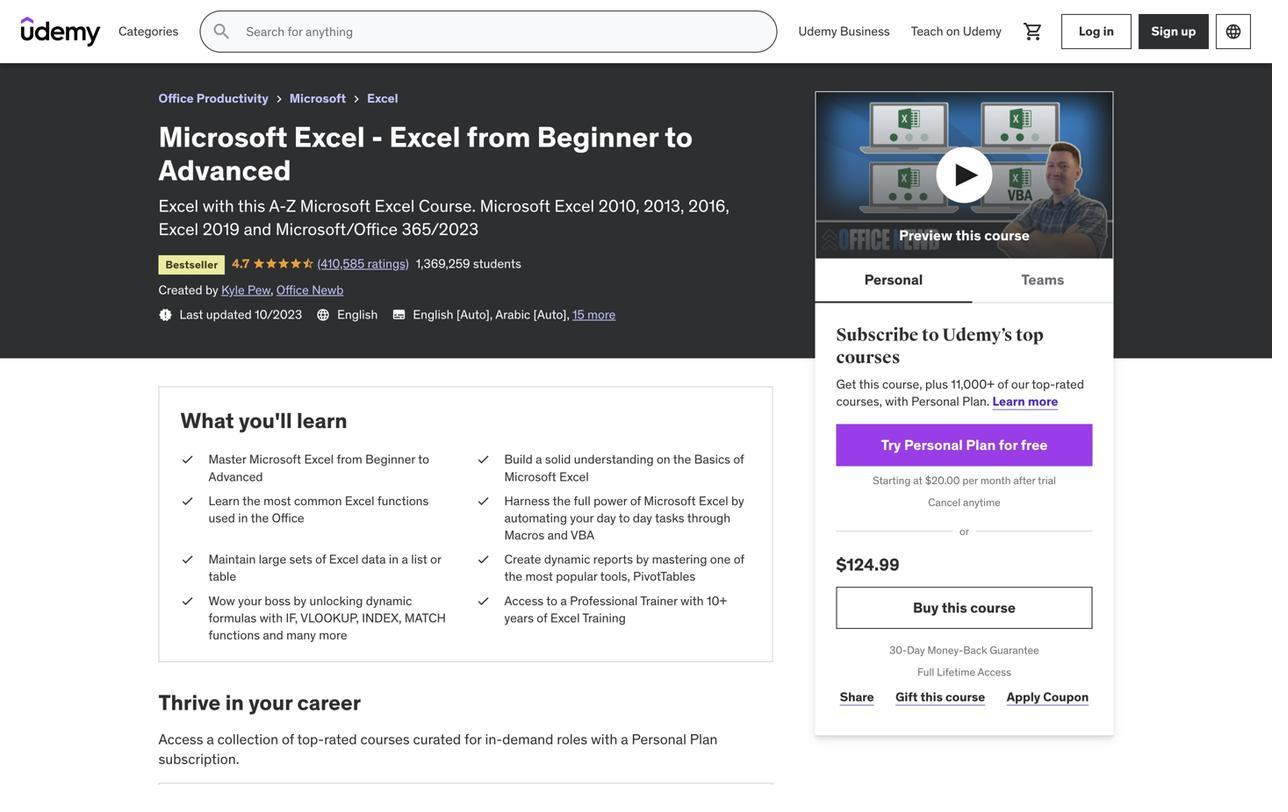 Task type: describe. For each thing, give the bounding box(es) containing it.
in right log at right
[[1104, 23, 1114, 39]]

by inside harness the full power of microsoft excel by automating your day to day tasks through macros and vba
[[731, 493, 744, 509]]

preview this course
[[899, 227, 1030, 245]]

a-
[[269, 195, 286, 217]]

get this course, plus 11,000+ of our top-rated courses, with personal plan.
[[836, 377, 1084, 410]]

personal button
[[815, 259, 972, 301]]

build
[[504, 452, 533, 468]]

try personal plan for free link
[[836, 425, 1093, 467]]

a inside the access to a professional trainer with 10+ years of excel training
[[561, 593, 567, 609]]

maintain
[[209, 552, 256, 568]]

microsoft excel - excel from beginner to advanced
[[14, 7, 351, 25]]

xsmall image for master
[[180, 452, 195, 469]]

log
[[1079, 23, 1101, 39]]

xsmall image for maintain large sets of excel data in a list or table
[[180, 552, 195, 569]]

advanced for microsoft excel - excel from beginner to advanced
[[284, 7, 351, 25]]

for inside access a collection of top-rated courses curated for in-demand roles with a personal plan subscription.
[[465, 731, 482, 749]]

of inside access a collection of top-rated courses curated for in-demand roles with a personal plan subscription.
[[282, 731, 294, 749]]

apply
[[1007, 690, 1041, 705]]

xsmall image for access to a professional trainer with 10+ years of excel training
[[476, 593, 490, 610]]

1 vertical spatial bestseller
[[166, 258, 218, 272]]

to inside microsoft excel - excel from beginner to advanced excel with this a-z microsoft excel course. microsoft excel 2010, 2013, 2016, excel 2019 and microsoft/office 365/2023
[[665, 119, 693, 154]]

buy
[[913, 599, 939, 617]]

thrive in your career
[[159, 690, 361, 717]]

- for microsoft excel - excel from beginner to advanced
[[121, 7, 126, 25]]

coupon
[[1043, 690, 1089, 705]]

macros
[[504, 528, 545, 544]]

office inside learn the most common excel functions used in the office
[[272, 511, 304, 526]]

z
[[286, 195, 296, 217]]

365/2023
[[402, 219, 479, 240]]

productivity
[[197, 90, 269, 106]]

udemy's
[[943, 325, 1013, 346]]

excel inside maintain large sets of excel data in a list or table
[[329, 552, 359, 568]]

training
[[583, 611, 626, 626]]

learn
[[297, 408, 348, 434]]

0 horizontal spatial bestseller
[[21, 33, 74, 46]]

2010,
[[599, 195, 640, 217]]

office productivity link
[[159, 88, 269, 110]]

2013,
[[644, 195, 685, 217]]

excel down microsoft link
[[294, 119, 365, 154]]

gift
[[896, 690, 918, 705]]

excel left 2019
[[159, 219, 199, 240]]

30-day money-back guarantee full lifetime access
[[890, 644, 1039, 680]]

2019
[[203, 219, 240, 240]]

excel left the 2010,
[[555, 195, 595, 217]]

basics
[[694, 452, 731, 468]]

and inside harness the full power of microsoft excel by automating your day to day tasks through macros and vba
[[548, 528, 568, 544]]

personal inside access a collection of top-rated courses curated for in-demand roles with a personal plan subscription.
[[632, 731, 687, 749]]

kyle pew link
[[221, 282, 271, 298]]

1 horizontal spatial 4.7
[[232, 256, 250, 272]]

rated inside get this course, plus 11,000+ of our top-rated courses, with personal plan.
[[1056, 377, 1084, 393]]

0 vertical spatial ,
[[271, 282, 273, 298]]

day
[[907, 644, 925, 658]]

this for gift
[[921, 690, 943, 705]]

gift this course
[[896, 690, 986, 705]]

1 vertical spatial office
[[276, 282, 309, 298]]

back
[[964, 644, 987, 658]]

excel inside build a solid understanding on the basics of microsoft excel
[[559, 469, 589, 485]]

to inside harness the full power of microsoft excel by automating your day to day tasks through macros and vba
[[619, 511, 630, 526]]

xsmall image for last updated 10/2023
[[159, 308, 173, 322]]

a right roles
[[621, 731, 628, 749]]

log in
[[1079, 23, 1114, 39]]

top- inside get this course, plus 11,000+ of our top-rated courses, with personal plan.
[[1032, 377, 1056, 393]]

of inside harness the full power of microsoft excel by automating your day to day tasks through macros and vba
[[630, 493, 641, 509]]

udemy inside "link"
[[963, 23, 1002, 39]]

the inside build a solid understanding on the basics of microsoft excel
[[673, 452, 691, 468]]

$124.99
[[836, 555, 900, 576]]

harness the full power of microsoft excel by automating your day to day tasks through macros and vba
[[504, 493, 744, 544]]

of inside get this course, plus 11,000+ of our top-rated courses, with personal plan.
[[998, 377, 1009, 393]]

created
[[159, 282, 203, 298]]

most inside learn the most common excel functions used in the office
[[264, 493, 291, 509]]

0 vertical spatial for
[[999, 437, 1018, 455]]

maintain large sets of excel data in a list or table
[[209, 552, 441, 585]]

solid
[[545, 452, 571, 468]]

the inside create dynamic reports by mastering one of the most popular tools, pivottables
[[504, 569, 523, 585]]

course for preview this course
[[985, 227, 1030, 245]]

the inside harness the full power of microsoft excel by automating your day to day tasks through macros and vba
[[553, 493, 571, 509]]

excel inside harness the full power of microsoft excel by automating your day to day tasks through macros and vba
[[699, 493, 729, 509]]

access for access to a professional trainer with 10+ years of excel training
[[504, 593, 544, 609]]

0 vertical spatial or
[[960, 525, 969, 539]]

starting at $20.00 per month after trial cancel anytime
[[873, 474, 1056, 510]]

Search for anything text field
[[243, 17, 756, 47]]

top
[[1016, 325, 1044, 346]]

1 vertical spatial (410,585 ratings)
[[318, 256, 409, 272]]

of inside create dynamic reports by mastering one of the most popular tools, pivottables
[[734, 552, 745, 568]]

lifetime
[[937, 666, 976, 680]]

excel left categories
[[82, 7, 117, 25]]

guarantee
[[990, 644, 1039, 658]]

starting
[[873, 474, 911, 488]]

0 vertical spatial plan
[[966, 437, 996, 455]]

beginner for microsoft excel - excel from beginner to advanced
[[203, 7, 264, 25]]

tasks
[[655, 511, 685, 526]]

on inside "link"
[[947, 23, 960, 39]]

course.
[[419, 195, 476, 217]]

free
[[1021, 437, 1048, 455]]

curated
[[413, 731, 461, 749]]

the right used
[[251, 511, 269, 526]]

data
[[362, 552, 386, 568]]

access inside 30-day money-back guarantee full lifetime access
[[978, 666, 1012, 680]]

course,
[[882, 377, 923, 393]]

and inside wow your boss by unlocking dynamic formulas with if, vlookup, index, match functions and many more
[[263, 628, 283, 644]]

and inside microsoft excel - excel from beginner to advanced excel with this a-z microsoft excel course. microsoft excel 2010, 2013, 2016, excel 2019 and microsoft/office 365/2023
[[244, 219, 272, 240]]

dynamic inside wow your boss by unlocking dynamic formulas with if, vlookup, index, match functions and many more
[[366, 593, 412, 609]]

office productivity
[[159, 90, 269, 106]]

preview
[[899, 227, 953, 245]]

1 horizontal spatial more
[[588, 307, 616, 323]]

1 udemy from the left
[[799, 23, 837, 39]]

or inside maintain large sets of excel data in a list or table
[[430, 552, 441, 568]]

teach on udemy
[[911, 23, 1002, 39]]

microsoft link
[[290, 88, 346, 110]]

apply coupon
[[1007, 690, 1089, 705]]

$20.00
[[925, 474, 960, 488]]

what you'll learn
[[180, 408, 348, 434]]

formulas
[[209, 611, 257, 626]]

top- inside access a collection of top-rated courses curated for in-demand roles with a personal plan subscription.
[[297, 731, 324, 749]]

your inside "element"
[[249, 690, 293, 717]]

xsmall image for create
[[476, 552, 490, 569]]

personal up $20.00
[[905, 437, 963, 455]]

kyle
[[221, 282, 245, 298]]

1 day from the left
[[597, 511, 616, 526]]

excel inside master microsoft excel from beginner to advanced
[[304, 452, 334, 468]]

course language image
[[316, 308, 330, 322]]

1 horizontal spatial (410,585
[[318, 256, 365, 272]]

1 horizontal spatial 1,369,259
[[416, 256, 470, 272]]

with inside access a collection of top-rated courses curated for in-demand roles with a personal plan subscription.
[[591, 731, 618, 749]]

demand
[[502, 731, 554, 749]]

excel link
[[367, 88, 398, 110]]

in inside maintain large sets of excel data in a list or table
[[389, 552, 399, 568]]

0 vertical spatial 4.7
[[88, 31, 105, 46]]

this for preview
[[956, 227, 981, 245]]

functions inside wow your boss by unlocking dynamic formulas with if, vlookup, index, match functions and many more
[[209, 628, 260, 644]]

1 horizontal spatial students
[[473, 256, 521, 272]]

english for english [auto], arabic [auto] , 15 more
[[413, 307, 454, 323]]

pew
[[248, 282, 271, 298]]

log in link
[[1062, 14, 1132, 49]]

categories
[[119, 23, 179, 39]]

learn for learn more
[[993, 394, 1025, 410]]

created by kyle pew , office newb
[[159, 282, 344, 298]]

pivottables
[[633, 569, 696, 585]]

plan.
[[963, 394, 990, 410]]

1 horizontal spatial ratings)
[[368, 256, 409, 272]]

english for english
[[337, 307, 378, 323]]

course for gift this course
[[946, 690, 986, 705]]

access for access a collection of top-rated courses curated for in-demand roles with a personal plan subscription.
[[159, 731, 203, 749]]

list
[[411, 552, 427, 568]]

1 vertical spatial ,
[[567, 307, 570, 323]]

udemy image
[[21, 17, 101, 47]]

choose a language image
[[1225, 23, 1243, 40]]

large
[[259, 552, 286, 568]]

0 vertical spatial 1,369,259 students
[[224, 31, 330, 46]]

match
[[405, 611, 446, 626]]

from for microsoft excel - excel from beginner to advanced
[[168, 7, 200, 25]]

professional
[[570, 593, 638, 609]]

access to a professional trainer with 10+ years of excel training
[[504, 593, 727, 626]]

up
[[1181, 23, 1196, 39]]

10+
[[707, 593, 727, 609]]

with inside the access to a professional trainer with 10+ years of excel training
[[681, 593, 704, 609]]

excel down the excel link
[[389, 119, 461, 154]]

2 horizontal spatial more
[[1028, 394, 1058, 410]]



Task type: vqa. For each thing, say whether or not it's contained in the screenshot.
this associated with Gift
yes



Task type: locate. For each thing, give the bounding box(es) containing it.
office left productivity
[[159, 90, 194, 106]]

0 horizontal spatial (410,585
[[126, 31, 173, 46]]

beginner inside microsoft excel - excel from beginner to advanced excel with this a-z microsoft excel course. microsoft excel 2010, 2013, 2016, excel 2019 and microsoft/office 365/2023
[[537, 119, 659, 154]]

0 horizontal spatial 1,369,259
[[224, 31, 278, 46]]

1 vertical spatial most
[[526, 569, 553, 585]]

courses
[[836, 347, 900, 369], [361, 731, 410, 749]]

0 vertical spatial rated
[[1056, 377, 1084, 393]]

1 vertical spatial top-
[[297, 731, 324, 749]]

10/2023
[[255, 307, 302, 323]]

0 vertical spatial courses
[[836, 347, 900, 369]]

of right 'sets' at the bottom
[[315, 552, 326, 568]]

shopping cart with 0 items image
[[1023, 21, 1044, 42]]

excel inside learn the most common excel functions used in the office
[[345, 493, 375, 509]]

4.7 left categories dropdown button
[[88, 31, 105, 46]]

and left many
[[263, 628, 283, 644]]

1 horizontal spatial english
[[413, 307, 454, 323]]

udemy left business
[[799, 23, 837, 39]]

this right 'gift'
[[921, 690, 943, 705]]

a left 'list'
[[402, 552, 408, 568]]

of right 'basics'
[[734, 452, 744, 468]]

you'll
[[239, 408, 292, 434]]

closed captions image
[[392, 308, 406, 322]]

excel down the learn
[[304, 452, 334, 468]]

career
[[297, 690, 361, 717]]

0 horizontal spatial or
[[430, 552, 441, 568]]

day down power
[[597, 511, 616, 526]]

this right preview
[[956, 227, 981, 245]]

of inside maintain large sets of excel data in a list or table
[[315, 552, 326, 568]]

by inside create dynamic reports by mastering one of the most popular tools, pivottables
[[636, 552, 649, 568]]

plan
[[966, 437, 996, 455], [690, 731, 718, 749]]

cancel
[[928, 496, 961, 510]]

excel up created at left top
[[159, 195, 199, 217]]

2 day from the left
[[633, 511, 652, 526]]

a down popular
[[561, 593, 567, 609]]

with up 2019
[[203, 195, 234, 217]]

of right years
[[537, 611, 548, 626]]

0 vertical spatial and
[[244, 219, 272, 240]]

microsoft
[[14, 7, 79, 25], [290, 90, 346, 106], [159, 119, 288, 154], [300, 195, 371, 217], [480, 195, 551, 217], [249, 452, 301, 468], [504, 469, 556, 485], [644, 493, 696, 509]]

full
[[918, 666, 935, 680]]

access up years
[[504, 593, 544, 609]]

xsmall image left master
[[180, 452, 195, 469]]

0 vertical spatial course
[[985, 227, 1030, 245]]

month
[[981, 474, 1011, 488]]

roles
[[557, 731, 588, 749]]

to inside subscribe to udemy's top courses
[[922, 325, 939, 346]]

microsoft inside build a solid understanding on the basics of microsoft excel
[[504, 469, 556, 485]]

xsmall image for harness
[[476, 493, 490, 510]]

by inside wow your boss by unlocking dynamic formulas with if, vlookup, index, match functions and many more
[[294, 593, 307, 609]]

2 vertical spatial office
[[272, 511, 304, 526]]

for left free
[[999, 437, 1018, 455]]

more
[[588, 307, 616, 323], [1028, 394, 1058, 410], [319, 628, 347, 644]]

of right collection
[[282, 731, 294, 749]]

1 vertical spatial 1,369,259
[[416, 256, 470, 272]]

anytime
[[963, 496, 1001, 510]]

tab list
[[815, 259, 1114, 303]]

0 vertical spatial bestseller
[[21, 33, 74, 46]]

boss
[[265, 593, 291, 609]]

0 horizontal spatial for
[[465, 731, 482, 749]]

at
[[913, 474, 923, 488]]

a inside build a solid understanding on the basics of microsoft excel
[[536, 452, 542, 468]]

your inside wow your boss by unlocking dynamic formulas with if, vlookup, index, match functions and many more
[[238, 593, 262, 609]]

excel left submit search icon
[[129, 7, 165, 25]]

reports
[[593, 552, 633, 568]]

teach
[[911, 23, 944, 39]]

many
[[286, 628, 316, 644]]

(410,585 ratings) down microsoft excel - excel from beginner to advanced
[[126, 31, 217, 46]]

personal right roles
[[632, 731, 687, 749]]

if,
[[286, 611, 298, 626]]

1 vertical spatial functions
[[209, 628, 260, 644]]

excel up through
[[699, 493, 729, 509]]

popular
[[556, 569, 598, 585]]

try
[[881, 437, 901, 455]]

0 horizontal spatial plan
[[690, 731, 718, 749]]

udemy left shopping cart with 0 items icon
[[963, 23, 1002, 39]]

thrive
[[159, 690, 221, 717]]

0 vertical spatial learn
[[993, 394, 1025, 410]]

advanced inside master microsoft excel from beginner to advanced
[[209, 469, 263, 485]]

1 horizontal spatial (410,585 ratings)
[[318, 256, 409, 272]]

buy this course button
[[836, 588, 1093, 630]]

1 horizontal spatial beginner
[[365, 452, 415, 468]]

0 vertical spatial your
[[570, 511, 594, 526]]

this inside get this course, plus 11,000+ of our top-rated courses, with personal plan.
[[859, 377, 880, 393]]

with down "course,"
[[885, 394, 909, 410]]

functions inside learn the most common excel functions used in the office
[[377, 493, 429, 509]]

office up 10/2023
[[276, 282, 309, 298]]

in right data
[[389, 552, 399, 568]]

learn down our
[[993, 394, 1025, 410]]

functions
[[377, 493, 429, 509], [209, 628, 260, 644]]

access
[[504, 593, 544, 609], [978, 666, 1012, 680], [159, 731, 203, 749]]

last updated 10/2023
[[180, 307, 302, 323]]

learn up used
[[209, 493, 240, 509]]

by
[[205, 282, 218, 298], [731, 493, 744, 509], [636, 552, 649, 568], [294, 593, 307, 609]]

students up microsoft link
[[281, 31, 330, 46]]

2 vertical spatial from
[[337, 452, 362, 468]]

access inside the access to a professional trainer with 10+ years of excel training
[[504, 593, 544, 609]]

in inside learn the most common excel functions used in the office
[[238, 511, 248, 526]]

office down common
[[272, 511, 304, 526]]

or right 'list'
[[430, 552, 441, 568]]

with inside microsoft excel - excel from beginner to advanced excel with this a-z microsoft excel course. microsoft excel 2010, 2013, 2016, excel 2019 and microsoft/office 365/2023
[[203, 195, 234, 217]]

1 vertical spatial learn
[[209, 493, 240, 509]]

1 vertical spatial access
[[978, 666, 1012, 680]]

advanced inside microsoft excel - excel from beginner to advanced excel with this a-z microsoft excel course. microsoft excel 2010, 2013, 2016, excel 2019 and microsoft/office 365/2023
[[159, 153, 291, 188]]

1 vertical spatial and
[[548, 528, 568, 544]]

from inside microsoft excel - excel from beginner to advanced excel with this a-z microsoft excel course. microsoft excel 2010, 2013, 2016, excel 2019 and microsoft/office 365/2023
[[467, 119, 531, 154]]

(410,585 ratings)
[[126, 31, 217, 46], [318, 256, 409, 272]]

advanced down master
[[209, 469, 263, 485]]

udemy business
[[799, 23, 890, 39]]

0 horizontal spatial ,
[[271, 282, 273, 298]]

the
[[673, 452, 691, 468], [243, 493, 261, 509], [553, 493, 571, 509], [251, 511, 269, 526], [504, 569, 523, 585]]

functions down the "formulas"
[[209, 628, 260, 644]]

from for microsoft excel - excel from beginner to advanced excel with this a-z microsoft excel course. microsoft excel 2010, 2013, 2016, excel 2019 and microsoft/office 365/2023
[[467, 119, 531, 154]]

xsmall image for build
[[476, 452, 490, 469]]

your up the "formulas"
[[238, 593, 262, 609]]

0 horizontal spatial students
[[281, 31, 330, 46]]

rated up learn more link at the bottom right of the page
[[1056, 377, 1084, 393]]

in up collection
[[225, 690, 244, 717]]

your inside harness the full power of microsoft excel by automating your day to day tasks through macros and vba
[[570, 511, 594, 526]]

on
[[947, 23, 960, 39], [657, 452, 671, 468]]

courses inside subscribe to udemy's top courses
[[836, 347, 900, 369]]

0 horizontal spatial 4.7
[[88, 31, 105, 46]]

advanced for microsoft excel - excel from beginner to advanced excel with this a-z microsoft excel course. microsoft excel 2010, 2013, 2016, excel 2019 and microsoft/office 365/2023
[[159, 153, 291, 188]]

in-
[[485, 731, 502, 749]]

1 horizontal spatial courses
[[836, 347, 900, 369]]

0 vertical spatial more
[[588, 307, 616, 323]]

with left 10+
[[681, 593, 704, 609]]

collection
[[217, 731, 278, 749]]

more down vlookup,
[[319, 628, 347, 644]]

1 vertical spatial your
[[238, 593, 262, 609]]

this left a-
[[238, 195, 265, 217]]

create
[[504, 552, 541, 568]]

0 horizontal spatial top-
[[297, 731, 324, 749]]

what
[[180, 408, 234, 434]]

access a collection of top-rated courses curated for in-demand roles with a personal plan subscription.
[[159, 731, 718, 769]]

udemy business link
[[788, 11, 901, 53]]

of left our
[[998, 377, 1009, 393]]

english right course language image
[[337, 307, 378, 323]]

0 vertical spatial 1,369,259
[[224, 31, 278, 46]]

personal inside button
[[865, 271, 923, 289]]

xsmall image
[[180, 452, 195, 469], [476, 452, 490, 469], [180, 493, 195, 510], [476, 493, 490, 510], [476, 552, 490, 569]]

1 vertical spatial (410,585
[[318, 256, 365, 272]]

2 english from the left
[[413, 307, 454, 323]]

0 vertical spatial from
[[168, 7, 200, 25]]

1 vertical spatial for
[[465, 731, 482, 749]]

0 horizontal spatial dynamic
[[366, 593, 412, 609]]

excel inside the access to a professional trainer with 10+ years of excel training
[[550, 611, 580, 626]]

teams button
[[972, 259, 1114, 301]]

1 horizontal spatial day
[[633, 511, 652, 526]]

0 vertical spatial ratings)
[[176, 31, 217, 46]]

trial
[[1038, 474, 1056, 488]]

office
[[159, 90, 194, 106], [276, 282, 309, 298], [272, 511, 304, 526]]

microsoft inside master microsoft excel from beginner to advanced
[[249, 452, 301, 468]]

xsmall image down what
[[180, 493, 195, 510]]

this inside microsoft excel - excel from beginner to advanced excel with this a-z microsoft excel course. microsoft excel 2010, 2013, 2016, excel 2019 and microsoft/office 365/2023
[[238, 195, 265, 217]]

0 vertical spatial students
[[281, 31, 330, 46]]

1 horizontal spatial ,
[[567, 307, 570, 323]]

ratings)
[[176, 31, 217, 46], [368, 256, 409, 272]]

of right power
[[630, 493, 641, 509]]

gift this course link
[[892, 680, 989, 715]]

0 vertical spatial (410,585 ratings)
[[126, 31, 217, 46]]

used
[[209, 511, 235, 526]]

more down our
[[1028, 394, 1058, 410]]

0 horizontal spatial english
[[337, 307, 378, 323]]

beginner up learn the most common excel functions used in the office
[[365, 452, 415, 468]]

rated inside access a collection of top-rated courses curated for in-demand roles with a personal plan subscription.
[[324, 731, 357, 749]]

microsoft inside harness the full power of microsoft excel by automating your day to day tasks through macros and vba
[[644, 493, 696, 509]]

1 vertical spatial 1,369,259 students
[[416, 256, 521, 272]]

tab list containing personal
[[815, 259, 1114, 303]]

access inside access a collection of top-rated courses curated for in-demand roles with a personal plan subscription.
[[159, 731, 203, 749]]

1,369,259 students up microsoft link
[[224, 31, 330, 46]]

dynamic inside create dynamic reports by mastering one of the most popular tools, pivottables
[[544, 552, 590, 568]]

1 vertical spatial or
[[430, 552, 441, 568]]

the down create
[[504, 569, 523, 585]]

excel down solid
[[559, 469, 589, 485]]

1 horizontal spatial plan
[[966, 437, 996, 455]]

per
[[963, 474, 978, 488]]

to inside the access to a professional trainer with 10+ years of excel training
[[546, 593, 558, 609]]

excel up 365/2023
[[375, 195, 415, 217]]

tools,
[[600, 569, 630, 585]]

0 vertical spatial beginner
[[203, 7, 264, 25]]

xsmall image left build
[[476, 452, 490, 469]]

thrive in your career element
[[159, 690, 773, 786]]

2 udemy from the left
[[963, 23, 1002, 39]]

beginner inside master microsoft excel from beginner to advanced
[[365, 452, 415, 468]]

1 vertical spatial -
[[371, 119, 383, 154]]

1 horizontal spatial udemy
[[963, 23, 1002, 39]]

students up [auto], arabic
[[473, 256, 521, 272]]

xsmall image
[[272, 92, 286, 106], [350, 92, 364, 106], [159, 308, 173, 322], [180, 552, 195, 569], [180, 593, 195, 610], [476, 593, 490, 610]]

0 horizontal spatial udemy
[[799, 23, 837, 39]]

1 horizontal spatial on
[[947, 23, 960, 39]]

sign
[[1152, 23, 1179, 39]]

courses inside access a collection of top-rated courses curated for in-demand roles with a personal plan subscription.
[[361, 731, 410, 749]]

with inside get this course, plus 11,000+ of our top-rated courses, with personal plan.
[[885, 394, 909, 410]]

on inside build a solid understanding on the basics of microsoft excel
[[657, 452, 671, 468]]

0 vertical spatial dynamic
[[544, 552, 590, 568]]

0 vertical spatial -
[[121, 7, 126, 25]]

and down a-
[[244, 219, 272, 240]]

last
[[180, 307, 203, 323]]

0 horizontal spatial courses
[[361, 731, 410, 749]]

of inside build a solid understanding on the basics of microsoft excel
[[734, 452, 744, 468]]

your down full
[[570, 511, 594, 526]]

0 vertical spatial top-
[[1032, 377, 1056, 393]]

plus
[[925, 377, 948, 393]]

2 vertical spatial course
[[946, 690, 986, 705]]

0 horizontal spatial most
[[264, 493, 291, 509]]

most down create
[[526, 569, 553, 585]]

(410,585 up newb
[[318, 256, 365, 272]]

xsmall image for learn
[[180, 493, 195, 510]]

0 horizontal spatial (410,585 ratings)
[[126, 31, 217, 46]]

1,369,259 up productivity
[[224, 31, 278, 46]]

1,369,259 students down 365/2023
[[416, 256, 521, 272]]

1,369,259 down 365/2023
[[416, 256, 470, 272]]

0 vertical spatial (410,585
[[126, 31, 173, 46]]

courses left curated
[[361, 731, 410, 749]]

microsoft/office
[[276, 219, 398, 240]]

personal inside get this course, plus 11,000+ of our top-rated courses, with personal plan.
[[912, 394, 960, 410]]

11,000+
[[951, 377, 995, 393]]

0 horizontal spatial more
[[319, 628, 347, 644]]

wow
[[209, 593, 235, 609]]

dynamic up popular
[[544, 552, 590, 568]]

share button
[[836, 680, 878, 715]]

microsoft excel - excel from beginner to advanced excel with this a-z microsoft excel course. microsoft excel 2010, 2013, 2016, excel 2019 and microsoft/office 365/2023
[[159, 119, 730, 240]]

xsmall image for wow your boss by unlocking dynamic formulas with if, vlookup, index, match functions and many more
[[180, 593, 195, 610]]

course up back
[[971, 599, 1016, 617]]

more inside wow your boss by unlocking dynamic formulas with if, vlookup, index, match functions and many more
[[319, 628, 347, 644]]

- down the excel link
[[371, 119, 383, 154]]

of right one
[[734, 552, 745, 568]]

1 horizontal spatial most
[[526, 569, 553, 585]]

in inside "element"
[[225, 690, 244, 717]]

vba
[[571, 528, 595, 544]]

1 vertical spatial rated
[[324, 731, 357, 749]]

1 horizontal spatial dynamic
[[544, 552, 590, 568]]

unlocking
[[310, 593, 363, 609]]

(410,585
[[126, 31, 173, 46], [318, 256, 365, 272]]

beginner for microsoft excel - excel from beginner to advanced excel with this a-z microsoft excel course. microsoft excel 2010, 2013, 2016, excel 2019 and microsoft/office 365/2023
[[537, 119, 659, 154]]

1 horizontal spatial functions
[[377, 493, 429, 509]]

your up collection
[[249, 690, 293, 717]]

0 vertical spatial access
[[504, 593, 544, 609]]

master
[[209, 452, 246, 468]]

1 vertical spatial beginner
[[537, 119, 659, 154]]

learn for learn the most common excel functions used in the office
[[209, 493, 240, 509]]

from inside master microsoft excel from beginner to advanced
[[337, 452, 362, 468]]

0 horizontal spatial on
[[657, 452, 671, 468]]

automating
[[504, 511, 567, 526]]

xsmall image left harness
[[476, 493, 490, 510]]

courses down subscribe
[[836, 347, 900, 369]]

excel left data
[[329, 552, 359, 568]]

top- down career
[[297, 731, 324, 749]]

- right udemy image
[[121, 7, 126, 25]]

wow your boss by unlocking dynamic formulas with if, vlookup, index, match functions and many more
[[209, 593, 446, 644]]

a left solid
[[536, 452, 542, 468]]

1 horizontal spatial -
[[371, 119, 383, 154]]

this for buy
[[942, 599, 967, 617]]

learn more
[[993, 394, 1058, 410]]

master microsoft excel from beginner to advanced
[[209, 452, 429, 485]]

2 horizontal spatial access
[[978, 666, 1012, 680]]

english
[[337, 307, 378, 323], [413, 307, 454, 323]]

advanced up 2019
[[159, 153, 291, 188]]

, left 15
[[567, 307, 570, 323]]

0 horizontal spatial rated
[[324, 731, 357, 749]]

, up 10/2023
[[271, 282, 273, 298]]

from up course.
[[467, 119, 531, 154]]

updated
[[206, 307, 252, 323]]

access down back
[[978, 666, 1012, 680]]

0 horizontal spatial day
[[597, 511, 616, 526]]

1 vertical spatial from
[[467, 119, 531, 154]]

[auto], arabic
[[457, 307, 531, 323]]

with down boss
[[260, 611, 283, 626]]

0 horizontal spatial ratings)
[[176, 31, 217, 46]]

15
[[573, 307, 585, 323]]

years
[[504, 611, 534, 626]]

most inside create dynamic reports by mastering one of the most popular tools, pivottables
[[526, 569, 553, 585]]

0 horizontal spatial -
[[121, 7, 126, 25]]

1 horizontal spatial top-
[[1032, 377, 1056, 393]]

1 english from the left
[[337, 307, 378, 323]]

this up courses,
[[859, 377, 880, 393]]

with inside wow your boss by unlocking dynamic formulas with if, vlookup, index, match functions and many more
[[260, 611, 283, 626]]

a up subscription.
[[207, 731, 214, 749]]

newb
[[312, 282, 344, 298]]

0 vertical spatial office
[[159, 90, 194, 106]]

and
[[244, 219, 272, 240], [548, 528, 568, 544], [263, 628, 283, 644]]

- for microsoft excel - excel from beginner to advanced excel with this a-z microsoft excel course. microsoft excel 2010, 2013, 2016, excel 2019 and microsoft/office 365/2023
[[371, 119, 383, 154]]

on right teach
[[947, 23, 960, 39]]

excel right microsoft link
[[367, 90, 398, 106]]

plan inside access a collection of top-rated courses curated for in-demand roles with a personal plan subscription.
[[690, 731, 718, 749]]

mastering
[[652, 552, 707, 568]]

business
[[840, 23, 890, 39]]

1 vertical spatial on
[[657, 452, 671, 468]]

the down master
[[243, 493, 261, 509]]

1 vertical spatial advanced
[[159, 153, 291, 188]]

1 vertical spatial ratings)
[[368, 256, 409, 272]]

advanced
[[284, 7, 351, 25], [159, 153, 291, 188], [209, 469, 263, 485]]

of
[[998, 377, 1009, 393], [734, 452, 744, 468], [630, 493, 641, 509], [315, 552, 326, 568], [734, 552, 745, 568], [537, 611, 548, 626], [282, 731, 294, 749]]

this
[[238, 195, 265, 217], [956, 227, 981, 245], [859, 377, 880, 393], [942, 599, 967, 617], [921, 690, 943, 705]]

course
[[985, 227, 1030, 245], [971, 599, 1016, 617], [946, 690, 986, 705]]

xsmall image left create
[[476, 552, 490, 569]]

money-
[[928, 644, 964, 658]]

beginner up productivity
[[203, 7, 264, 25]]

to
[[267, 7, 281, 25], [665, 119, 693, 154], [922, 325, 939, 346], [418, 452, 429, 468], [619, 511, 630, 526], [546, 593, 558, 609]]

rated down career
[[324, 731, 357, 749]]

beginner up the 2010,
[[537, 119, 659, 154]]

1 vertical spatial students
[[473, 256, 521, 272]]

of inside the access to a professional trainer with 10+ years of excel training
[[537, 611, 548, 626]]

2 horizontal spatial from
[[467, 119, 531, 154]]

the left 'basics'
[[673, 452, 691, 468]]

learn inside learn the most common excel functions used in the office
[[209, 493, 240, 509]]

4.7 up kyle pew link at the top of page
[[232, 256, 250, 272]]

1 horizontal spatial learn
[[993, 394, 1025, 410]]

english right closed captions image
[[413, 307, 454, 323]]

30-
[[890, 644, 907, 658]]

sets
[[289, 552, 312, 568]]

0 vertical spatial advanced
[[284, 7, 351, 25]]

1 vertical spatial more
[[1028, 394, 1058, 410]]

course for buy this course
[[971, 599, 1016, 617]]

a inside maintain large sets of excel data in a list or table
[[402, 552, 408, 568]]

to inside master microsoft excel from beginner to advanced
[[418, 452, 429, 468]]

apply coupon button
[[1003, 680, 1093, 715]]

through
[[687, 511, 731, 526]]

- inside microsoft excel - excel from beginner to advanced excel with this a-z microsoft excel course. microsoft excel 2010, 2013, 2016, excel 2019 and microsoft/office 365/2023
[[371, 119, 383, 154]]

submit search image
[[211, 21, 232, 42]]

this right buy
[[942, 599, 967, 617]]

or
[[960, 525, 969, 539], [430, 552, 441, 568]]

on left 'basics'
[[657, 452, 671, 468]]

from
[[168, 7, 200, 25], [467, 119, 531, 154], [337, 452, 362, 468]]

get
[[836, 377, 857, 393]]

personal down preview
[[865, 271, 923, 289]]

excel left training
[[550, 611, 580, 626]]

personal down plus
[[912, 394, 960, 410]]

1 horizontal spatial rated
[[1056, 377, 1084, 393]]

this for get
[[859, 377, 880, 393]]



